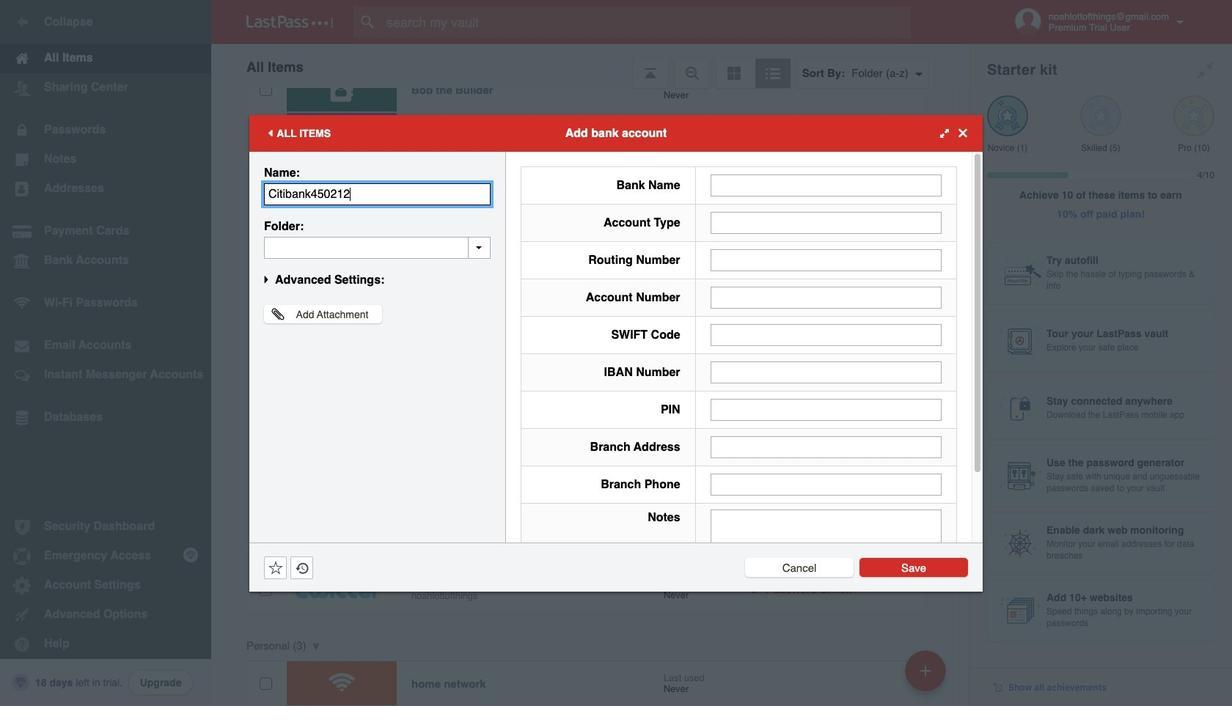 Task type: vqa. For each thing, say whether or not it's contained in the screenshot.
New Item element
no



Task type: describe. For each thing, give the bounding box(es) containing it.
vault options navigation
[[211, 44, 970, 88]]

new item image
[[921, 666, 931, 676]]

search my vault text field
[[354, 6, 940, 38]]

main navigation navigation
[[0, 0, 211, 707]]



Task type: locate. For each thing, give the bounding box(es) containing it.
lastpass image
[[247, 15, 333, 29]]

new item navigation
[[900, 646, 955, 707]]

None text field
[[711, 174, 942, 196], [711, 212, 942, 234], [264, 237, 491, 259], [711, 249, 942, 271], [711, 287, 942, 309], [711, 399, 942, 421], [711, 436, 942, 458], [711, 510, 942, 601], [711, 174, 942, 196], [711, 212, 942, 234], [264, 237, 491, 259], [711, 249, 942, 271], [711, 287, 942, 309], [711, 399, 942, 421], [711, 436, 942, 458], [711, 510, 942, 601]]

dialog
[[249, 115, 983, 610]]

None text field
[[264, 183, 491, 205], [711, 324, 942, 346], [711, 361, 942, 383], [711, 474, 942, 496], [264, 183, 491, 205], [711, 324, 942, 346], [711, 361, 942, 383], [711, 474, 942, 496]]

Search search field
[[354, 6, 940, 38]]



